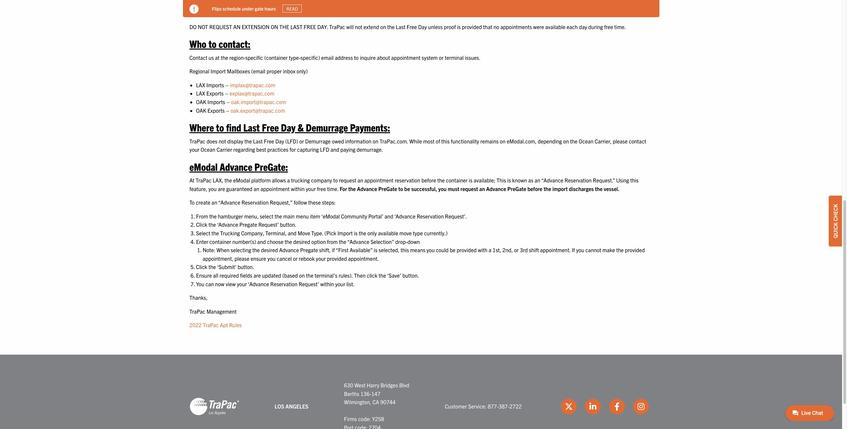 Task type: describe. For each thing, give the bounding box(es) containing it.
to left inquire
[[354, 54, 359, 61]]

los angeles
[[275, 403, 308, 410]]

1 vertical spatial imports
[[207, 99, 225, 105]]

provided left that
[[462, 23, 482, 30]]

0 horizontal spatial 'advance
[[217, 222, 238, 228]]

are inside "from the hamburger menu, select the main menu item 'emodal community portal' and 'advance reservation request'. click the 'advance pregate request' button. select the trucking company, terminal, and move type. (pick import is the only available move type currently.) enter container number(s) and choose the desired option from the "advance selection" drop-down note: when selecting the desired advance pregate shift, if "first available" is selected, this means you could be provided with a 1st, 2nd, or 3rd shift appointment. if you cannot make the provided appointment, please ensure you cancel or rebook your provided appointment. click the 'submit' button. ensure all required fields are updated (based on the terminal's rules). then click the 'save' button. you can now view your 'advance reservation request' within your list."
[[254, 272, 261, 279]]

within inside "from the hamburger menu, select the main menu item 'emodal community portal' and 'advance reservation request'. click the 'advance pregate request' button. select the trucking company, terminal, and move type. (pick import is the only available move type currently.) enter container number(s) and choose the desired option from the "advance selection" drop-down note: when selecting the desired advance pregate shift, if "first available" is selected, this means you could be provided with a 1st, 2nd, or 3rd shift appointment. if you cannot make the provided appointment, please ensure you cancel or rebook your provided appointment. click the 'submit' button. ensure all required fields are updated (based on the terminal's rules). then click the 'save' button. you can now view your 'advance reservation request' within your list."
[[320, 281, 334, 287]]

you right if
[[576, 247, 584, 254]]

0 vertical spatial import
[[211, 68, 226, 74]]

import inside "from the hamburger menu, select the main menu item 'emodal community portal' and 'advance reservation request'. click the 'advance pregate request' button. select the trucking company, terminal, and move type. (pick import is the only available move type currently.) enter container number(s) and choose the desired option from the "advance selection" drop-down note: when selecting the desired advance pregate shift, if "first available" is selected, this means you could be provided with a 1st, 2nd, or 3rd shift appointment. if you cannot make the provided appointment, please ensure you cancel or rebook your provided appointment. click the 'submit' button. ensure all required fields are updated (based on the terminal's rules). then click the 'save' button. you can now view your 'advance reservation request' within your list."
[[337, 230, 353, 237]]

1 horizontal spatial available
[[545, 23, 565, 30]]

request inside at trapac lax, the emodal platform allows a trucking company to request an appointment reservation before the container is available; this is known as an "advance reservation request." using this feature, you are guaranteed an appointment within your free time.
[[339, 177, 356, 184]]

2722
[[509, 403, 522, 410]]

wilmington,
[[344, 399, 371, 406]]

currently.)
[[424, 230, 448, 237]]

your inside at trapac lax, the emodal platform allows a trucking company to request an appointment reservation before the container is available; this is known as an "advance reservation request." using this feature, you are guaranteed an appointment within your free time.
[[306, 186, 316, 192]]

region-
[[229, 54, 245, 61]]

allows
[[272, 177, 286, 184]]

ca
[[372, 399, 379, 406]]

0 horizontal spatial "advance
[[218, 199, 240, 206]]

find
[[226, 121, 241, 134]]

while
[[409, 138, 422, 144]]

2022 trapac apt rules
[[189, 322, 242, 329]]

2 lax from the top
[[196, 90, 205, 97]]

management
[[207, 308, 237, 315]]

trapac does not display the last free day (lfd) or demurrage owed information on trapac.com. while most of this functionality remains on emodal.com, depending on the ocean carrier, please contact your ocean carrier regarding best practices for capturing lfd and paying demurrage.
[[189, 138, 646, 153]]

&
[[298, 121, 304, 134]]

"advance inside "from the hamburger menu, select the main menu item 'emodal community portal' and 'advance reservation request'. click the 'advance pregate request' button. select the trucking company, terminal, and move type. (pick import is the only available move type currently.) enter container number(s) and choose the desired option from the "advance selection" drop-down note: when selecting the desired advance pregate shift, if "first available" is selected, this means you could be provided with a 1st, 2nd, or 3rd shift appointment. if you cannot make the provided appointment, please ensure you cancel or rebook your provided appointment. click the 'submit' button. ensure all required fields are updated (based on the terminal's rules). then click the 'save' button. you can now view your 'advance reservation request' within your list."
[[347, 238, 369, 245]]

number(s)
[[232, 238, 256, 245]]

that
[[483, 23, 492, 30]]

harry
[[367, 382, 379, 389]]

select
[[260, 213, 273, 220]]

steps:
[[322, 199, 336, 206]]

0 vertical spatial exports
[[206, 90, 224, 97]]

no
[[493, 23, 499, 30]]

before inside at trapac lax, the emodal platform allows a trucking company to request an appointment reservation before the container is available; this is known as an "advance reservation request." using this feature, you are guaranteed an appointment within your free time.
[[421, 177, 436, 184]]

trapac.com.
[[380, 138, 408, 144]]

0 horizontal spatial emodal
[[189, 160, 218, 173]]

you left cancel
[[267, 255, 275, 262]]

630 west harry bridges blvd berths 136-147 wilmington, ca 90744
[[344, 382, 409, 406]]

on right the depending
[[563, 138, 569, 144]]

0 vertical spatial appointment
[[391, 54, 420, 61]]

0 horizontal spatial be
[[404, 186, 410, 192]]

demurrage inside trapac does not display the last free day (lfd) or demurrage owed information on trapac.com. while most of this functionality remains on emodal.com, depending on the ocean carrier, please contact your ocean carrier regarding best practices for capturing lfd and paying demurrage.
[[305, 138, 331, 144]]

2 horizontal spatial 'advance
[[394, 213, 415, 220]]

day
[[579, 23, 587, 30]]

with
[[478, 247, 487, 254]]

the
[[279, 23, 289, 30]]

advance right for at the top
[[357, 186, 377, 192]]

(container
[[264, 54, 288, 61]]

solid image
[[189, 5, 199, 14]]

trapac down the thanks,
[[189, 308, 205, 315]]

display
[[227, 138, 243, 144]]

0 vertical spatial last
[[396, 23, 405, 30]]

provided down if
[[327, 255, 347, 262]]

and left move
[[288, 230, 296, 237]]

cannot
[[585, 247, 601, 254]]

free
[[304, 23, 316, 30]]

required
[[220, 272, 239, 279]]

is right 'proof'
[[457, 23, 461, 30]]

is up 'for the advance pregate to be successful, you must request an advance pregate before the import discharges the vessel.'
[[469, 177, 472, 184]]

0 vertical spatial imports
[[206, 82, 224, 88]]

your down shift,
[[316, 255, 326, 262]]

type.
[[311, 230, 323, 237]]

at trapac lax, the emodal platform allows a trucking company to request an appointment reservation before the container is available; this is known as an "advance reservation request." using this feature, you are guaranteed an appointment within your free time.
[[189, 177, 639, 192]]

inbox
[[283, 68, 295, 74]]

or left 3rd
[[514, 247, 519, 254]]

within inside at trapac lax, the emodal platform allows a trucking company to request an appointment reservation before the container is available; this is known as an "advance reservation request." using this feature, you are guaranteed an appointment within your free time.
[[291, 186, 305, 192]]

trucking
[[220, 230, 240, 237]]

provided left with
[[457, 247, 477, 254]]

vessel.
[[604, 186, 619, 192]]

'emodal
[[321, 213, 340, 220]]

terminal,
[[265, 230, 287, 237]]

not
[[198, 23, 208, 30]]

reservation inside at trapac lax, the emodal platform allows a trucking company to request an appointment reservation before the container is available; this is known as an "advance reservation request." using this feature, you are guaranteed an appointment within your free time.
[[565, 177, 592, 184]]

capturing
[[297, 146, 319, 153]]

0 horizontal spatial desired
[[261, 247, 278, 254]]

rules
[[229, 322, 242, 329]]

at
[[189, 177, 194, 184]]

1 oak from the top
[[196, 99, 206, 105]]

1 vertical spatial pregate
[[300, 247, 318, 254]]

0 vertical spatial time.
[[614, 23, 626, 30]]

los angeles image
[[189, 398, 239, 416]]

this
[[497, 177, 506, 184]]

last
[[290, 23, 302, 30]]

0 vertical spatial day
[[418, 23, 427, 30]]

only)
[[297, 68, 308, 74]]

1 vertical spatial day
[[281, 121, 296, 134]]

lax imports – implax@trapac.com lax exports – explax@trapac.com oak imports – oak.import@trapac.com oak exports – oak.export@trapac.com
[[196, 82, 287, 114]]

drop-
[[395, 238, 408, 245]]

for
[[340, 186, 347, 192]]

free inside trapac does not display the last free day (lfd) or demurrage owed information on trapac.com. while most of this functionality remains on emodal.com, depending on the ocean carrier, please contact your ocean carrier regarding best practices for capturing lfd and paying demurrage.
[[264, 138, 274, 144]]

1 click from the top
[[196, 222, 207, 228]]

for
[[290, 146, 296, 153]]

pregate:
[[254, 160, 288, 173]]

your down "rules)."
[[335, 281, 345, 287]]

to inside at trapac lax, the emodal platform allows a trucking company to request an appointment reservation before the container is available; this is known as an "advance reservation request." using this feature, you are guaranteed an appointment within your free time.
[[333, 177, 338, 184]]

down
[[408, 238, 420, 245]]

do not request an extension on the last free day. trapac will not extend on the last free day unless proof is provided that no appointments were available each day during free time.
[[189, 23, 626, 30]]

appointment,
[[203, 255, 233, 262]]

"advance inside at trapac lax, the emodal platform allows a trucking company to request an appointment reservation before the container is available; this is known as an "advance reservation request." using this feature, you are guaranteed an appointment within your free time.
[[541, 177, 563, 184]]

on right extend
[[380, 23, 386, 30]]

quick
[[832, 223, 839, 239]]

0 vertical spatial demurrage
[[306, 121, 348, 134]]

for the advance pregate to be successful, you must request an advance pregate before the import discharges the vessel.
[[340, 186, 620, 192]]

and right "portal'"
[[385, 213, 393, 220]]

to
[[189, 199, 195, 206]]

inquire
[[360, 54, 376, 61]]

note:
[[203, 247, 215, 254]]

and inside trapac does not display the last free day (lfd) or demurrage owed information on trapac.com. while most of this functionality remains on emodal.com, depending on the ocean carrier, please contact your ocean carrier regarding best practices for capturing lfd and paying demurrage.
[[331, 146, 339, 153]]

discharges
[[569, 186, 594, 192]]

1 vertical spatial exports
[[207, 107, 225, 114]]

oak.export@trapac.com
[[231, 107, 285, 114]]

0 horizontal spatial appointment.
[[348, 255, 379, 262]]

(pick
[[325, 230, 336, 237]]

ensure
[[196, 272, 212, 279]]

option
[[311, 238, 326, 245]]

a inside "from the hamburger menu, select the main menu item 'emodal community portal' and 'advance reservation request'. click the 'advance pregate request' button. select the trucking company, terminal, and move type. (pick import is the only available move type currently.) enter container number(s) and choose the desired option from the "advance selection" drop-down note: when selecting the desired advance pregate shift, if "first available" is selected, this means you could be provided with a 1st, 2nd, or 3rd shift appointment. if you cannot make the provided appointment, please ensure you cancel or rebook your provided appointment. click the 'submit' button. ensure all required fields are updated (based on the terminal's rules). then click the 'save' button. you can now view your 'advance reservation request' within your list."
[[489, 247, 491, 254]]

1 vertical spatial ocean
[[201, 146, 215, 153]]

company,
[[241, 230, 264, 237]]

time. inside at trapac lax, the emodal platform allows a trucking company to request an appointment reservation before the container is available; this is known as an "advance reservation request." using this feature, you are guaranteed an appointment within your free time.
[[327, 186, 339, 192]]

1 vertical spatial last
[[243, 121, 260, 134]]

regarding
[[233, 146, 255, 153]]

where
[[189, 121, 214, 134]]

view
[[226, 281, 236, 287]]

you left must
[[438, 186, 447, 192]]

to up us
[[208, 37, 217, 50]]

oak.import@trapac.com link
[[231, 99, 287, 105]]

reservation up menu, at the left of the page
[[241, 199, 269, 206]]

available;
[[474, 177, 495, 184]]

choose
[[267, 238, 283, 245]]

these
[[308, 199, 321, 206]]

you inside at trapac lax, the emodal platform allows a trucking company to request an appointment reservation before the container is available; this is known as an "advance reservation request." using this feature, you are guaranteed an appointment within your free time.
[[208, 186, 217, 192]]

emodal inside at trapac lax, the emodal platform allows a trucking company to request an appointment reservation before the container is available; this is known as an "advance reservation request." using this feature, you are guaranteed an appointment within your free time.
[[233, 177, 250, 184]]

please inside "from the hamburger menu, select the main menu item 'emodal community portal' and 'advance reservation request'. click the 'advance pregate request' button. select the trucking company, terminal, and move type. (pick import is the only available move type currently.) enter container number(s) and choose the desired option from the "advance selection" drop-down note: when selecting the desired advance pregate shift, if "first available" is selected, this means you could be provided with a 1st, 2nd, or 3rd shift appointment. if you cannot make the provided appointment, please ensure you cancel or rebook your provided appointment. click the 'submit' button. ensure all required fields are updated (based on the terminal's rules). then click the 'save' button. you can now view your 'advance reservation request' within your list."
[[235, 255, 249, 262]]

carrier
[[217, 146, 232, 153]]

last inside trapac does not display the last free day (lfd) or demurrage owed information on trapac.com. while most of this functionality remains on emodal.com, depending on the ocean carrier, please contact your ocean carrier regarding best practices for capturing lfd and paying demurrage.
[[253, 138, 263, 144]]

y258
[[372, 416, 384, 423]]

appointments
[[500, 23, 532, 30]]

request."
[[593, 177, 615, 184]]

contact
[[189, 54, 207, 61]]

this inside trapac does not display the last free day (lfd) or demurrage owed information on trapac.com. while most of this functionality remains on emodal.com, depending on the ocean carrier, please contact your ocean carrier regarding best practices for capturing lfd and paying demurrage.
[[441, 138, 450, 144]]

or right system
[[439, 54, 444, 61]]

practices
[[267, 146, 288, 153]]

to down reservation
[[398, 186, 403, 192]]

where to find last free day & demurrage payments:
[[189, 121, 390, 134]]

an down platform
[[254, 186, 259, 192]]

guaranteed
[[226, 186, 252, 192]]

regional import mailboxes (email proper inbox only)
[[189, 68, 308, 74]]

this inside at trapac lax, the emodal platform allows a trucking company to request an appointment reservation before the container is available; this is known as an "advance reservation request." using this feature, you are guaranteed an appointment within your free time.
[[630, 177, 639, 184]]

footer containing 630 west harry bridges blvd
[[0, 355, 842, 429]]

apt
[[220, 322, 228, 329]]

1 horizontal spatial free
[[604, 23, 613, 30]]

(based
[[282, 272, 298, 279]]

are inside at trapac lax, the emodal platform allows a trucking company to request an appointment reservation before the container is available; this is known as an "advance reservation request." using this feature, you are guaranteed an appointment within your free time.
[[218, 186, 225, 192]]

1 horizontal spatial button.
[[280, 222, 297, 228]]

container inside at trapac lax, the emodal platform allows a trucking company to request an appointment reservation before the container is available; this is known as an "advance reservation request." using this feature, you are guaranteed an appointment within your free time.
[[446, 177, 468, 184]]

a inside at trapac lax, the emodal platform allows a trucking company to request an appointment reservation before the container is available; this is known as an "advance reservation request." using this feature, you are guaranteed an appointment within your free time.
[[287, 177, 290, 184]]

is down selection"
[[374, 247, 377, 254]]

when
[[216, 247, 229, 254]]

1 vertical spatial free
[[262, 121, 279, 134]]

0 vertical spatial appointment.
[[540, 247, 571, 254]]

advance down the regarding
[[220, 160, 252, 173]]

1 vertical spatial request
[[461, 186, 478, 192]]

lfd
[[320, 146, 329, 153]]

move
[[399, 230, 412, 237]]

payments:
[[350, 121, 390, 134]]

your inside trapac does not display the last free day (lfd) or demurrage owed information on trapac.com. while most of this functionality remains on emodal.com, depending on the ocean carrier, please contact your ocean carrier regarding best practices for capturing lfd and paying demurrage.
[[189, 146, 199, 153]]



Task type: locate. For each thing, give the bounding box(es) containing it.
1 horizontal spatial 'advance
[[248, 281, 269, 287]]

feature,
[[189, 186, 207, 192]]

hamburger
[[218, 213, 243, 220]]

or right (lfd)
[[299, 138, 304, 144]]

0 horizontal spatial ocean
[[201, 146, 215, 153]]

this right using
[[630, 177, 639, 184]]

1 vertical spatial lax
[[196, 90, 205, 97]]

on up demurrage.
[[373, 138, 378, 144]]

1 vertical spatial not
[[219, 138, 226, 144]]

then
[[354, 272, 366, 279]]

each
[[567, 23, 578, 30]]

footer
[[0, 355, 842, 429]]

shift,
[[319, 247, 331, 254]]

oak
[[196, 99, 206, 105], [196, 107, 206, 114]]

1st,
[[493, 247, 501, 254]]

los
[[275, 403, 284, 410]]

trapac inside at trapac lax, the emodal platform allows a trucking company to request an appointment reservation before the container is available; this is known as an "advance reservation request." using this feature, you are guaranteed an appointment within your free time.
[[196, 177, 211, 184]]

free down company
[[317, 186, 326, 192]]

imports up where at the left
[[207, 99, 225, 105]]

emodal.com,
[[507, 138, 537, 144]]

button. right 'save'
[[402, 272, 419, 279]]

implax@trapac.com link
[[230, 82, 276, 88]]

now
[[215, 281, 224, 287]]

please
[[613, 138, 628, 144], [235, 255, 249, 262]]

or inside trapac does not display the last free day (lfd) or demurrage owed information on trapac.com. while most of this functionality remains on emodal.com, depending on the ocean carrier, please contact your ocean carrier regarding best practices for capturing lfd and paying demurrage.
[[299, 138, 304, 144]]

0 horizontal spatial within
[[291, 186, 305, 192]]

0 horizontal spatial free
[[317, 186, 326, 192]]

0 vertical spatial not
[[355, 23, 362, 30]]

1 horizontal spatial please
[[613, 138, 628, 144]]

1 vertical spatial container
[[209, 238, 231, 245]]

request'.
[[445, 213, 467, 220]]

read link
[[283, 5, 302, 13]]

0 vertical spatial free
[[604, 23, 613, 30]]

were
[[533, 23, 544, 30]]

0 horizontal spatial not
[[219, 138, 226, 144]]

0 vertical spatial ocean
[[579, 138, 593, 144]]

1 horizontal spatial within
[[320, 281, 334, 287]]

are down lax,
[[218, 186, 225, 192]]

button. up fields
[[238, 264, 254, 270]]

pregate down reservation
[[378, 186, 397, 192]]

are right fields
[[254, 272, 261, 279]]

a right allows
[[287, 177, 290, 184]]

3rd
[[520, 247, 528, 254]]

before
[[421, 177, 436, 184], [527, 186, 542, 192]]

within down terminal's
[[320, 281, 334, 287]]

oak.export@trapac.com link
[[231, 107, 285, 114]]

imports down regional at left top
[[206, 82, 224, 88]]

an down available;
[[479, 186, 485, 192]]

0 vertical spatial 'advance
[[394, 213, 415, 220]]

ocean down does
[[201, 146, 215, 153]]

1 horizontal spatial not
[[355, 23, 362, 30]]

you left could
[[427, 247, 435, 254]]

2 vertical spatial appointment
[[260, 186, 290, 192]]

trapac left the will
[[329, 23, 345, 30]]

1 horizontal spatial be
[[450, 247, 455, 254]]

main content containing who to contact:
[[183, 0, 659, 335]]

container inside "from the hamburger menu, select the main menu item 'emodal community portal' and 'advance reservation request'. click the 'advance pregate request' button. select the trucking company, terminal, and move type. (pick import is the only available move type currently.) enter container number(s) and choose the desired option from the "advance selection" drop-down note: when selecting the desired advance pregate shift, if "first available" is selected, this means you could be provided with a 1st, 2nd, or 3rd shift appointment. if you cannot make the provided appointment, please ensure you cancel or rebook your provided appointment. click the 'submit' button. ensure all required fields are updated (based on the terminal's rules). then click the 'save' button. you can now view your 'advance reservation request' within your list."
[[209, 238, 231, 245]]

request
[[209, 23, 232, 30]]

you down lax,
[[208, 186, 217, 192]]

menu,
[[244, 213, 259, 220]]

trapac inside trapac does not display the last free day (lfd) or demurrage owed information on trapac.com. while most of this functionality remains on emodal.com, depending on the ocean carrier, please contact your ocean carrier regarding best practices for capturing lfd and paying demurrage.
[[189, 138, 205, 144]]

day inside trapac does not display the last free day (lfd) or demurrage owed information on trapac.com. while most of this functionality remains on emodal.com, depending on the ocean carrier, please contact your ocean carrier regarding best practices for capturing lfd and paying demurrage.
[[275, 138, 284, 144]]

select
[[196, 230, 210, 237]]

'advance up move
[[394, 213, 415, 220]]

day
[[418, 23, 427, 30], [281, 121, 296, 134], [275, 138, 284, 144]]

2 vertical spatial 'advance
[[248, 281, 269, 287]]

0 vertical spatial available
[[545, 23, 565, 30]]

type
[[413, 230, 423, 237]]

are
[[218, 186, 225, 192], [254, 272, 261, 279]]

0 vertical spatial button.
[[280, 222, 297, 228]]

1 vertical spatial appointment
[[364, 177, 394, 184]]

flips
[[212, 5, 222, 11]]

1 horizontal spatial before
[[527, 186, 542, 192]]

147
[[371, 391, 380, 397]]

an right create
[[212, 199, 217, 206]]

trapac left apt at the left bottom of page
[[203, 322, 219, 329]]

is right this on the top right of the page
[[507, 177, 511, 184]]

on
[[271, 23, 278, 30]]

free inside at trapac lax, the emodal platform allows a trucking company to request an appointment reservation before the container is available; this is known as an "advance reservation request." using this feature, you are guaranteed an appointment within your free time.
[[317, 186, 326, 192]]

"advance up import
[[541, 177, 563, 184]]

specific)
[[301, 54, 320, 61]]

a
[[287, 177, 290, 184], [489, 247, 491, 254]]

ocean left carrier,
[[579, 138, 593, 144]]

us
[[209, 54, 214, 61]]

2 vertical spatial day
[[275, 138, 284, 144]]

is left only
[[354, 230, 358, 237]]

functionality
[[451, 138, 479, 144]]

'advance up trucking
[[217, 222, 238, 228]]

day up 'practices'
[[275, 138, 284, 144]]

1 vertical spatial import
[[337, 230, 353, 237]]

on right remains
[[500, 138, 506, 144]]

last up best
[[253, 138, 263, 144]]

on inside "from the hamburger menu, select the main menu item 'emodal community portal' and 'advance reservation request'. click the 'advance pregate request' button. select the trucking company, terminal, and move type. (pick import is the only available move type currently.) enter container number(s) and choose the desired option from the "advance selection" drop-down note: when selecting the desired advance pregate shift, if "first available" is selected, this means you could be provided with a 1st, 2nd, or 3rd shift appointment. if you cannot make the provided appointment, please ensure you cancel or rebook your provided appointment. click the 'submit' button. ensure all required fields are updated (based on the terminal's rules). then click the 'save' button. you can now view your 'advance reservation request' within your list."
[[299, 272, 305, 279]]

an right the as
[[535, 177, 540, 184]]

request
[[339, 177, 356, 184], [461, 186, 478, 192]]

2 horizontal spatial this
[[630, 177, 639, 184]]

email
[[321, 54, 334, 61]]

1 vertical spatial 'advance
[[217, 222, 238, 228]]

be inside "from the hamburger menu, select the main menu item 'emodal community portal' and 'advance reservation request'. click the 'advance pregate request' button. select the trucking company, terminal, and move type. (pick import is the only available move type currently.) enter container number(s) and choose the desired option from the "advance selection" drop-down note: when selecting the desired advance pregate shift, if "first available" is selected, this means you could be provided with a 1st, 2nd, or 3rd shift appointment. if you cannot make the provided appointment, please ensure you cancel or rebook your provided appointment. click the 'submit' button. ensure all required fields are updated (based on the terminal's rules). then click the 'save' button. you can now view your 'advance reservation request' within your list."
[[450, 247, 455, 254]]

lax
[[196, 82, 205, 88], [196, 90, 205, 97]]

desired
[[293, 238, 310, 245], [261, 247, 278, 254]]

1 horizontal spatial appointment.
[[540, 247, 571, 254]]

from
[[327, 238, 338, 245]]

2 click from the top
[[196, 264, 207, 270]]

pregate up the rebook
[[300, 247, 318, 254]]

oak.import@trapac.com
[[231, 99, 286, 105]]

west
[[354, 382, 365, 389]]

0 vertical spatial "advance
[[541, 177, 563, 184]]

customer service: 877-387-2722
[[445, 403, 522, 410]]

import
[[211, 68, 226, 74], [337, 230, 353, 237]]

(lfd)
[[285, 138, 298, 144]]

0 vertical spatial container
[[446, 177, 468, 184]]

terminal's
[[315, 272, 337, 279]]

2 pregate from the left
[[507, 186, 526, 192]]

reservation
[[395, 177, 420, 184]]

appointment. left if
[[540, 247, 571, 254]]

free up best
[[264, 138, 274, 144]]

1 vertical spatial button.
[[238, 264, 254, 270]]

1 vertical spatial be
[[450, 247, 455, 254]]

demurrage.
[[357, 146, 383, 153]]

time. left for at the top
[[327, 186, 339, 192]]

1 vertical spatial within
[[320, 281, 334, 287]]

1 vertical spatial oak
[[196, 107, 206, 114]]

best
[[256, 146, 266, 153]]

on
[[380, 23, 386, 30], [373, 138, 378, 144], [500, 138, 506, 144], [563, 138, 569, 144], [299, 272, 305, 279]]

0 horizontal spatial a
[[287, 177, 290, 184]]

selected,
[[379, 247, 399, 254]]

2 horizontal spatial "advance
[[541, 177, 563, 184]]

selecting
[[231, 247, 251, 254]]

to right company
[[333, 177, 338, 184]]

0 vertical spatial pregate
[[239, 222, 257, 228]]

a left 1st,
[[489, 247, 491, 254]]

exports up where at the left
[[207, 107, 225, 114]]

1 horizontal spatial ocean
[[579, 138, 593, 144]]

exports down regional at left top
[[206, 90, 224, 97]]

1 vertical spatial "advance
[[218, 199, 240, 206]]

emodal
[[189, 160, 218, 173], [233, 177, 250, 184]]

follow
[[294, 199, 307, 206]]

remains
[[480, 138, 499, 144]]

provided right make
[[625, 247, 645, 254]]

1 horizontal spatial "advance
[[347, 238, 369, 245]]

main content
[[183, 0, 659, 335]]

container up when
[[209, 238, 231, 245]]

1 vertical spatial are
[[254, 272, 261, 279]]

pregate down menu, at the left of the page
[[239, 222, 257, 228]]

not right the will
[[355, 23, 362, 30]]

request up for at the top
[[339, 177, 356, 184]]

to left find
[[216, 121, 224, 134]]

available right were
[[545, 23, 565, 30]]

1 horizontal spatial emodal
[[233, 177, 250, 184]]

0 horizontal spatial request'
[[258, 222, 279, 228]]

is
[[457, 23, 461, 30], [469, 177, 472, 184], [507, 177, 511, 184], [354, 230, 358, 237], [374, 247, 377, 254]]

2 vertical spatial free
[[264, 138, 274, 144]]

trapac down where at the left
[[189, 138, 205, 144]]

1 vertical spatial appointment.
[[348, 255, 379, 262]]

1 horizontal spatial import
[[337, 230, 353, 237]]

0 horizontal spatial import
[[211, 68, 226, 74]]

0 vertical spatial before
[[421, 177, 436, 184]]

0 horizontal spatial time.
[[327, 186, 339, 192]]

available inside "from the hamburger menu, select the main menu item 'emodal community portal' and 'advance reservation request'. click the 'advance pregate request' button. select the trucking company, terminal, and move type. (pick import is the only available move type currently.) enter container number(s) and choose the desired option from the "advance selection" drop-down note: when selecting the desired advance pregate shift, if "first available" is selected, this means you could be provided with a 1st, 2nd, or 3rd shift appointment. if you cannot make the provided appointment, please ensure you cancel or rebook your provided appointment. click the 'submit' button. ensure all required fields are updated (based on the terminal's rules). then click the 'save' button. you can now view your 'advance reservation request' within your list."
[[378, 230, 398, 237]]

trapac up feature, in the left of the page
[[196, 177, 211, 184]]

flips schedule under gate hours
[[212, 5, 276, 11]]

this inside "from the hamburger menu, select the main menu item 'emodal community portal' and 'advance reservation request'. click the 'advance pregate request' button. select the trucking company, terminal, and move type. (pick import is the only available move type currently.) enter container number(s) and choose the desired option from the "advance selection" drop-down note: when selecting the desired advance pregate shift, if "first available" is selected, this means you could be provided with a 1st, 2nd, or 3rd shift appointment. if you cannot make the provided appointment, please ensure you cancel or rebook your provided appointment. click the 'submit' button. ensure all required fields are updated (based on the terminal's rules). then click the 'save' button. you can now view your 'advance reservation request' within your list."
[[401, 247, 409, 254]]

1 horizontal spatial this
[[441, 138, 450, 144]]

last right extend
[[396, 23, 405, 30]]

advance down this on the top right of the page
[[486, 186, 506, 192]]

free right during
[[604, 23, 613, 30]]

'advance
[[394, 213, 415, 220], [217, 222, 238, 228], [248, 281, 269, 287]]

1 lax from the top
[[196, 82, 205, 88]]

1 vertical spatial before
[[527, 186, 542, 192]]

carrier,
[[595, 138, 612, 144]]

0 vertical spatial are
[[218, 186, 225, 192]]

mailboxes
[[227, 68, 250, 74]]

2nd,
[[502, 247, 513, 254]]

lax,
[[213, 177, 223, 184]]

please down selecting
[[235, 255, 249, 262]]

2 oak from the top
[[196, 107, 206, 114]]

appointment right about at the top left of the page
[[391, 54, 420, 61]]

click up the ensure
[[196, 264, 207, 270]]

container up must
[[446, 177, 468, 184]]

day.
[[317, 23, 328, 30]]

cancel
[[277, 255, 292, 262]]

1 vertical spatial available
[[378, 230, 398, 237]]

1 vertical spatial desired
[[261, 247, 278, 254]]

enter
[[196, 238, 208, 245]]

free down oak.export@trapac.com "link"
[[262, 121, 279, 134]]

day left unless
[[418, 23, 427, 30]]

click down from
[[196, 222, 207, 228]]

button. down "main"
[[280, 222, 297, 228]]

reservation down '(based'
[[270, 281, 297, 287]]

menu
[[296, 213, 309, 220]]

advance inside "from the hamburger menu, select the main menu item 'emodal community portal' and 'advance reservation request'. click the 'advance pregate request' button. select the trucking company, terminal, and move type. (pick import is the only available move type currently.) enter container number(s) and choose the desired option from the "advance selection" drop-down note: when selecting the desired advance pregate shift, if "first available" is selected, this means you could be provided with a 1st, 2nd, or 3rd shift appointment. if you cannot make the provided appointment, please ensure you cancel or rebook your provided appointment. click the 'submit' button. ensure all required fields are updated (based on the terminal's rules). then click the 'save' button. you can now view your 'advance reservation request' within your list."
[[279, 247, 299, 254]]

0 vertical spatial a
[[287, 177, 290, 184]]

an down demurrage.
[[357, 177, 363, 184]]

portal'
[[368, 213, 383, 220]]

time. right during
[[614, 23, 626, 30]]

within down the trucking
[[291, 186, 305, 192]]

1 horizontal spatial a
[[489, 247, 491, 254]]

0 horizontal spatial available
[[378, 230, 398, 237]]

1 pregate from the left
[[378, 186, 397, 192]]

schedule
[[223, 5, 241, 11]]

0 vertical spatial request
[[339, 177, 356, 184]]

request,"
[[270, 199, 292, 206]]

import right (pick
[[337, 230, 353, 237]]

1 vertical spatial free
[[317, 186, 326, 192]]

of
[[436, 138, 440, 144]]

0 vertical spatial oak
[[196, 99, 206, 105]]

trucking
[[291, 177, 310, 184]]

desired down "choose"
[[261, 247, 278, 254]]

0 vertical spatial desired
[[293, 238, 310, 245]]

request'
[[258, 222, 279, 228], [299, 281, 319, 287]]

1 vertical spatial please
[[235, 255, 249, 262]]

1 horizontal spatial pregate
[[300, 247, 318, 254]]

you
[[208, 186, 217, 192], [438, 186, 447, 192], [427, 247, 435, 254], [576, 247, 584, 254], [267, 255, 275, 262]]

on right '(based'
[[299, 272, 305, 279]]

please right carrier,
[[613, 138, 628, 144]]

0 vertical spatial lax
[[196, 82, 205, 88]]

'submit'
[[217, 264, 236, 270]]

1 vertical spatial emodal
[[233, 177, 250, 184]]

2022 trapac apt rules link
[[189, 322, 242, 329]]

please inside trapac does not display the last free day (lfd) or demurrage owed information on trapac.com. while most of this functionality remains on emodal.com, depending on the ocean carrier, please contact your ocean carrier regarding best practices for capturing lfd and paying demurrage.
[[613, 138, 628, 144]]

under
[[242, 5, 254, 11]]

demurrage up owed
[[306, 121, 348, 134]]

1 horizontal spatial desired
[[293, 238, 310, 245]]

and down company,
[[257, 238, 266, 245]]

0 vertical spatial emodal
[[189, 160, 218, 173]]

2 horizontal spatial button.
[[402, 272, 419, 279]]

not inside trapac does not display the last free day (lfd) or demurrage owed information on trapac.com. while most of this functionality remains on emodal.com, depending on the ocean carrier, please contact your ocean carrier regarding best practices for capturing lfd and paying demurrage.
[[219, 138, 226, 144]]

1 horizontal spatial request'
[[299, 281, 319, 287]]

2 vertical spatial last
[[253, 138, 263, 144]]

136-
[[360, 391, 371, 397]]

0 vertical spatial this
[[441, 138, 450, 144]]

or right cancel
[[293, 255, 298, 262]]

not up the carrier
[[219, 138, 226, 144]]

0 horizontal spatial please
[[235, 255, 249, 262]]

explax@trapac.com link
[[230, 90, 274, 97]]

available"
[[350, 247, 373, 254]]

appointment. down available"
[[348, 255, 379, 262]]

your down the trucking
[[306, 186, 316, 192]]

your down fields
[[237, 281, 247, 287]]

be down reservation
[[404, 186, 410, 192]]

0 vertical spatial request'
[[258, 222, 279, 228]]

emodal up at
[[189, 160, 218, 173]]

request' down terminal's
[[299, 281, 319, 287]]

platform
[[251, 177, 271, 184]]

an
[[357, 177, 363, 184], [535, 177, 540, 184], [254, 186, 259, 192], [479, 186, 485, 192], [212, 199, 217, 206]]

reservation up currently.)
[[417, 213, 444, 220]]

0 vertical spatial free
[[407, 23, 417, 30]]

2 vertical spatial "advance
[[347, 238, 369, 245]]

before up successful,
[[421, 177, 436, 184]]

free left unless
[[407, 23, 417, 30]]

0 horizontal spatial before
[[421, 177, 436, 184]]

reservation up discharges
[[565, 177, 592, 184]]

1 vertical spatial demurrage
[[305, 138, 331, 144]]

address
[[335, 54, 353, 61]]

"advance up hamburger
[[218, 199, 240, 206]]

appointment down allows
[[260, 186, 290, 192]]

1 vertical spatial request'
[[299, 281, 319, 287]]

most
[[423, 138, 434, 144]]

0 horizontal spatial this
[[401, 247, 409, 254]]

this right of
[[441, 138, 450, 144]]

0 vertical spatial be
[[404, 186, 410, 192]]

1 horizontal spatial request
[[461, 186, 478, 192]]

extension
[[242, 23, 270, 30]]

does
[[207, 138, 217, 144]]

1 horizontal spatial pregate
[[507, 186, 526, 192]]



Task type: vqa. For each thing, say whether or not it's contained in the screenshot.


